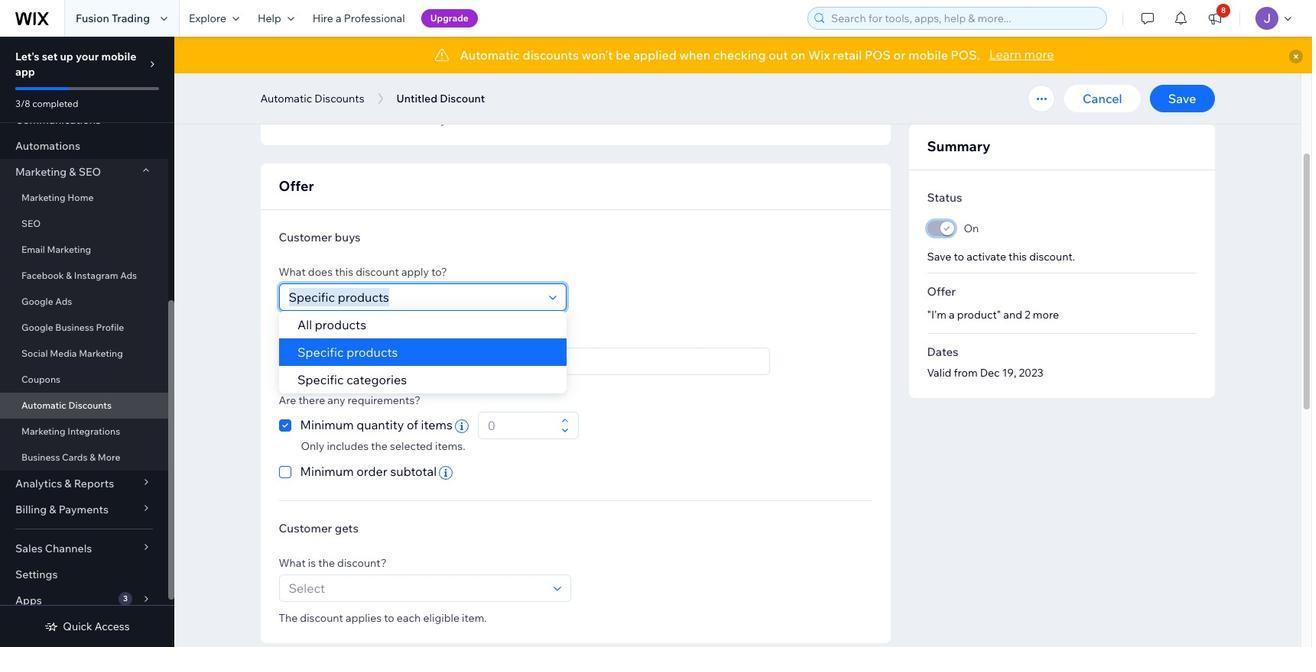 Task type: describe. For each thing, give the bounding box(es) containing it.
quick access
[[63, 620, 130, 634]]

8 button
[[1199, 0, 1232, 37]]

specific for what does this discount apply to?
[[297, 345, 343, 360]]

discount.
[[1030, 250, 1075, 264]]

& for seo
[[69, 165, 76, 179]]

specific products for offer
[[279, 330, 367, 343]]

coupons
[[21, 374, 60, 385]]

sidebar element
[[0, 0, 174, 648]]

"i'm
[[927, 308, 947, 322]]

learn
[[990, 47, 1022, 62]]

save button
[[1150, 85, 1215, 112]]

app
[[15, 65, 35, 79]]

customers
[[279, 113, 333, 127]]

all products
[[297, 317, 366, 333]]

fusion trading
[[76, 11, 150, 25]]

sales channels
[[15, 542, 92, 556]]

business inside 'link'
[[55, 322, 94, 333]]

facebook
[[21, 270, 64, 281]]

& for instagram
[[66, 270, 72, 281]]

the discount applies to each eligible item.
[[279, 612, 487, 626]]

upgrade button
[[421, 9, 478, 28]]

& for reports
[[64, 477, 72, 491]]

checking
[[714, 47, 766, 63]]

wix
[[809, 47, 830, 63]]

media
[[50, 348, 77, 359]]

email marketing
[[21, 244, 91, 255]]

fusion for fusion toy
[[393, 355, 427, 369]]

product"
[[957, 308, 1001, 322]]

automatic for automatic discounts link
[[21, 400, 66, 411]]

google business profile link
[[0, 315, 168, 341]]

1 vertical spatial more
[[1033, 308, 1059, 322]]

marketing & seo
[[15, 165, 101, 179]]

marketing home link
[[0, 185, 168, 211]]

social
[[21, 348, 48, 359]]

automatic for automatic discounts button
[[260, 92, 312, 106]]

0 horizontal spatial on
[[426, 113, 438, 127]]

valid
[[927, 366, 952, 380]]

& left more
[[90, 452, 96, 464]]

eligible
[[423, 612, 460, 626]]

facebook & instagram ads link
[[0, 263, 168, 289]]

let's
[[15, 50, 39, 63]]

pos.
[[951, 47, 980, 63]]

mobile inside let's set up your mobile app
[[101, 50, 136, 63]]

upgrade
[[430, 12, 469, 24]]

billing
[[15, 503, 47, 517]]

3/8
[[15, 98, 30, 109]]

8
[[1221, 5, 1226, 15]]

2 product from the left
[[507, 355, 547, 369]]

are there any requirements?
[[279, 394, 421, 408]]

1 horizontal spatial discount
[[356, 265, 399, 279]]

what does this discount apply to?
[[279, 265, 447, 279]]

email marketing link
[[0, 237, 168, 263]]

2 vertical spatial specific
[[297, 372, 343, 388]]

2
[[1025, 308, 1031, 322]]

analytics & reports
[[15, 477, 114, 491]]

sales channels button
[[0, 536, 168, 562]]

0 horizontal spatial ads
[[55, 296, 72, 307]]

2 i'm a product from the left
[[481, 355, 547, 369]]

the for is
[[318, 557, 335, 571]]

facebook & instagram ads
[[21, 270, 137, 281]]

save for save to activate this discount.
[[927, 250, 952, 264]]

2 horizontal spatial automatic
[[460, 47, 520, 63]]

discounts for automatic discounts button
[[315, 92, 364, 106]]

Minimum quantity of items checkbox
[[279, 412, 471, 440]]

Search for tools, apps, help & more... field
[[827, 8, 1102, 29]]

there
[[299, 394, 325, 408]]

items
[[421, 418, 453, 433]]

0 vertical spatial on
[[791, 47, 806, 63]]

marketing up 'facebook & instagram ads'
[[47, 244, 91, 255]]

discount?
[[337, 557, 387, 571]]

seo link
[[0, 211, 168, 237]]

minimum for minimum quantity of items
[[300, 418, 354, 433]]

settings
[[15, 568, 58, 582]]

fusion for fusion trading
[[76, 11, 109, 25]]

analytics
[[15, 477, 62, 491]]

business cards & more
[[21, 452, 120, 464]]

customer for customer buys
[[279, 230, 332, 245]]

1 vertical spatial business
[[21, 452, 60, 464]]

out
[[769, 47, 788, 63]]

save to activate this discount.
[[927, 250, 1075, 264]]

0 vertical spatial more
[[1025, 47, 1054, 62]]

1 vertical spatial your
[[441, 113, 463, 127]]

are
[[279, 394, 296, 408]]

the for includes
[[371, 440, 388, 454]]

includes
[[327, 440, 369, 454]]

trading
[[112, 11, 150, 25]]

applies
[[346, 612, 382, 626]]

1 select field from the top
[[284, 285, 544, 311]]

quick
[[63, 620, 92, 634]]

marketing home
[[21, 192, 94, 203]]

seo inside marketing & seo popup button
[[79, 165, 101, 179]]

a down all
[[311, 355, 317, 369]]

cancel button
[[1065, 85, 1141, 112]]

applied
[[633, 47, 677, 63]]

instagram
[[74, 270, 118, 281]]

see
[[354, 113, 372, 127]]

apps
[[15, 594, 42, 608]]

when
[[680, 47, 711, 63]]

marketing integrations link
[[0, 419, 168, 445]]

learn more
[[990, 47, 1054, 62]]

item.
[[462, 612, 487, 626]]

business cards & more link
[[0, 445, 168, 471]]

communications button
[[0, 107, 168, 133]]

all
[[297, 317, 312, 333]]

cards
[[62, 452, 88, 464]]

specific categories
[[297, 372, 407, 388]]

marketing for integrations
[[21, 426, 65, 437]]

discounts
[[523, 47, 579, 63]]

settings link
[[0, 562, 168, 588]]

marketing for home
[[21, 192, 65, 203]]

specific products for what does this discount apply to?
[[297, 345, 398, 360]]

retail
[[833, 47, 862, 63]]

1 i'm from the left
[[293, 355, 309, 369]]

sales
[[15, 542, 43, 556]]

the
[[279, 612, 298, 626]]

subtotal
[[390, 464, 437, 480]]

of
[[407, 418, 418, 433]]

social media marketing
[[21, 348, 123, 359]]

hire a professional
[[313, 11, 405, 25]]

what for what is the discount?
[[279, 557, 306, 571]]



Task type: vqa. For each thing, say whether or not it's contained in the screenshot.
Workflows to the right
no



Task type: locate. For each thing, give the bounding box(es) containing it.
automatic up discount in the left of the page
[[460, 47, 520, 63]]

google inside 'link'
[[21, 322, 53, 333]]

1 vertical spatial minimum
[[300, 464, 354, 480]]

ads right the instagram
[[120, 270, 137, 281]]

minimum up only
[[300, 418, 354, 433]]

dates
[[927, 345, 959, 359]]

automations
[[15, 139, 80, 153]]

1 horizontal spatial to
[[954, 250, 964, 264]]

discount
[[440, 92, 485, 106]]

list box containing all products
[[279, 311, 566, 394]]

1 horizontal spatial your
[[441, 113, 463, 127]]

this right activate
[[1009, 250, 1027, 264]]

"i'm a product" and 2 more
[[927, 308, 1059, 322]]

learn more link
[[990, 45, 1054, 63]]

summary
[[927, 138, 991, 155]]

quantity
[[357, 418, 404, 433]]

more
[[1025, 47, 1054, 62], [1033, 308, 1059, 322]]

1 vertical spatial fusion
[[393, 355, 427, 369]]

marketing for &
[[15, 165, 67, 179]]

1 horizontal spatial mobile
[[909, 47, 948, 63]]

site.
[[465, 113, 486, 127]]

products inside option
[[346, 345, 398, 360]]

mobile right or
[[909, 47, 948, 63]]

1 vertical spatial seo
[[21, 218, 41, 229]]

2 vertical spatial automatic
[[21, 400, 66, 411]]

0 horizontal spatial i'm a product
[[293, 355, 359, 369]]

access
[[95, 620, 130, 634]]

0 horizontal spatial fusion
[[76, 11, 109, 25]]

your right up
[[76, 50, 99, 63]]

0 horizontal spatial the
[[318, 557, 335, 571]]

1 vertical spatial google
[[21, 322, 53, 333]]

0 horizontal spatial discount
[[300, 612, 343, 626]]

this for see
[[374, 113, 393, 127]]

save
[[1168, 91, 1197, 106], [927, 250, 952, 264]]

activate
[[967, 250, 1007, 264]]

alert
[[174, 37, 1312, 73]]

discounts for automatic discounts link
[[68, 400, 112, 411]]

your left site.
[[441, 113, 463, 127]]

0 horizontal spatial your
[[76, 50, 99, 63]]

0 horizontal spatial i'm
[[293, 355, 309, 369]]

channels
[[45, 542, 92, 556]]

specific inside option
[[297, 345, 343, 360]]

marketing down automations
[[15, 165, 67, 179]]

automatic discounts
[[260, 92, 364, 106], [21, 400, 112, 411]]

1 vertical spatial this
[[1009, 250, 1027, 264]]

integrations
[[68, 426, 120, 437]]

1 horizontal spatial automatic
[[260, 92, 312, 106]]

each
[[397, 612, 421, 626]]

1 horizontal spatial automatic discounts
[[260, 92, 364, 106]]

only includes the selected items.
[[301, 440, 465, 454]]

offer up "i'm
[[927, 285, 956, 299]]

google up social
[[21, 322, 53, 333]]

customer up does
[[279, 230, 332, 245]]

1 horizontal spatial i'm
[[481, 355, 496, 369]]

specific
[[279, 330, 319, 343], [297, 345, 343, 360], [297, 372, 343, 388]]

customer gets
[[279, 522, 359, 536]]

quick access button
[[45, 620, 130, 634]]

1 vertical spatial discount
[[300, 612, 343, 626]]

0 vertical spatial minimum
[[300, 418, 354, 433]]

1 google from the top
[[21, 296, 53, 307]]

1 horizontal spatial seo
[[79, 165, 101, 179]]

minimum inside option
[[300, 418, 354, 433]]

select field down apply
[[284, 285, 544, 311]]

home
[[68, 192, 94, 203]]

0 vertical spatial automatic
[[460, 47, 520, 63]]

1 horizontal spatial this
[[374, 113, 393, 127]]

specific up the "there"
[[297, 372, 343, 388]]

i'm
[[293, 355, 309, 369], [481, 355, 496, 369]]

fusion toy
[[393, 355, 447, 369]]

alert containing learn more
[[174, 37, 1312, 73]]

this right does
[[335, 265, 353, 279]]

fusion left toy
[[393, 355, 427, 369]]

i'm down all
[[293, 355, 309, 369]]

0 vertical spatial select field
[[284, 285, 544, 311]]

fusion left trading
[[76, 11, 109, 25]]

1 vertical spatial automatic
[[260, 92, 312, 106]]

google business profile
[[21, 322, 124, 333]]

1 vertical spatial specific products
[[297, 345, 398, 360]]

1 horizontal spatial ads
[[120, 270, 137, 281]]

mobile down fusion trading
[[101, 50, 136, 63]]

what left does
[[279, 265, 306, 279]]

discount right the
[[300, 612, 343, 626]]

automatic discounts inside sidebar element
[[21, 400, 112, 411]]

& right billing on the left bottom of page
[[49, 503, 56, 517]]

a
[[336, 11, 342, 25], [949, 308, 955, 322], [311, 355, 317, 369], [499, 355, 504, 369]]

automatic discounts inside button
[[260, 92, 364, 106]]

dec
[[980, 366, 1000, 380]]

marketing inside popup button
[[15, 165, 67, 179]]

&
[[69, 165, 76, 179], [66, 270, 72, 281], [90, 452, 96, 464], [64, 477, 72, 491], [49, 503, 56, 517]]

e.g., Summer Sale field
[[284, 77, 566, 103]]

specific down all products
[[297, 345, 343, 360]]

1 horizontal spatial product
[[507, 355, 547, 369]]

3
[[123, 594, 128, 604]]

19,
[[1002, 366, 1017, 380]]

i'm a product up 0 text field
[[481, 355, 547, 369]]

customers will see this name on your site.
[[279, 113, 486, 127]]

0 horizontal spatial product
[[319, 355, 359, 369]]

untitled
[[397, 92, 438, 106]]

hire a professional link
[[304, 0, 414, 37]]

2 horizontal spatial this
[[1009, 250, 1027, 264]]

1 vertical spatial save
[[927, 250, 952, 264]]

0 text field
[[483, 413, 557, 439]]

google for google business profile
[[21, 322, 53, 333]]

on right name at the top left of the page
[[426, 113, 438, 127]]

business up the social media marketing
[[55, 322, 94, 333]]

0 vertical spatial save
[[1168, 91, 1197, 106]]

0 horizontal spatial mobile
[[101, 50, 136, 63]]

specific products option
[[279, 339, 566, 366]]

minimum down only
[[300, 464, 354, 480]]

0 horizontal spatial automatic discounts
[[21, 400, 112, 411]]

2 what from the top
[[279, 557, 306, 571]]

1 vertical spatial discounts
[[68, 400, 112, 411]]

any
[[328, 394, 345, 408]]

0 vertical spatial seo
[[79, 165, 101, 179]]

automatic discounts for automatic discounts button
[[260, 92, 364, 106]]

0 vertical spatial discount
[[356, 265, 399, 279]]

1 vertical spatial to
[[384, 612, 394, 626]]

customer
[[279, 230, 332, 245], [279, 522, 332, 536]]

automatic down the coupons
[[21, 400, 66, 411]]

1 vertical spatial the
[[318, 557, 335, 571]]

None field
[[572, 349, 765, 375]]

customer for customer gets
[[279, 522, 332, 536]]

more
[[98, 452, 120, 464]]

0 vertical spatial discounts
[[315, 92, 364, 106]]

seo up email
[[21, 218, 41, 229]]

specific products inside option
[[297, 345, 398, 360]]

1 vertical spatial automatic discounts
[[21, 400, 112, 411]]

seo up marketing home "link"
[[79, 165, 101, 179]]

minimum order subtotal
[[300, 464, 437, 480]]

discounts up integrations
[[68, 400, 112, 411]]

completed
[[32, 98, 78, 109]]

what for what does this discount apply to?
[[279, 265, 306, 279]]

1 horizontal spatial fusion
[[393, 355, 427, 369]]

gets
[[335, 522, 359, 536]]

a right "i'm
[[949, 308, 955, 322]]

marketing down profile
[[79, 348, 123, 359]]

explore
[[189, 11, 226, 25]]

save inside button
[[1168, 91, 1197, 106]]

2 minimum from the top
[[300, 464, 354, 480]]

order
[[357, 464, 388, 480]]

0 vertical spatial your
[[76, 50, 99, 63]]

pos
[[865, 47, 891, 63]]

google inside google ads link
[[21, 296, 53, 307]]

save for save
[[1168, 91, 1197, 106]]

selected
[[390, 440, 433, 454]]

i'm right toy
[[481, 355, 496, 369]]

products for what does this discount apply to?
[[346, 345, 398, 360]]

1 minimum from the top
[[300, 418, 354, 433]]

automatic discounts won't be applied when checking out on wix retail pos or mobile pos.
[[460, 47, 980, 63]]

& for payments
[[49, 503, 56, 517]]

to left activate
[[954, 250, 964, 264]]

set
[[42, 50, 58, 63]]

google
[[21, 296, 53, 307], [21, 322, 53, 333]]

what left is
[[279, 557, 306, 571]]

2 vertical spatial this
[[335, 265, 353, 279]]

a right hire
[[336, 11, 342, 25]]

from
[[954, 366, 978, 380]]

0 horizontal spatial automatic
[[21, 400, 66, 411]]

0 horizontal spatial save
[[927, 250, 952, 264]]

buys
[[335, 230, 361, 245]]

items.
[[435, 440, 465, 454]]

product up 0 text field
[[507, 355, 547, 369]]

1 horizontal spatial save
[[1168, 91, 1197, 106]]

2 select field from the top
[[284, 576, 549, 602]]

2023
[[1019, 366, 1044, 380]]

0 vertical spatial this
[[374, 113, 393, 127]]

automatic discounts up the customers
[[260, 92, 364, 106]]

on right out
[[791, 47, 806, 63]]

professional
[[344, 11, 405, 25]]

automatic discounts for automatic discounts link
[[21, 400, 112, 411]]

business up analytics
[[21, 452, 60, 464]]

minimum for minimum order subtotal
[[300, 464, 354, 480]]

0 horizontal spatial offer
[[279, 177, 314, 195]]

marketing up business cards & more
[[21, 426, 65, 437]]

only
[[301, 440, 325, 454]]

0 horizontal spatial this
[[335, 265, 353, 279]]

marketing
[[15, 165, 67, 179], [21, 192, 65, 203], [47, 244, 91, 255], [79, 348, 123, 359], [21, 426, 65, 437]]

minimum inside checkbox
[[300, 464, 354, 480]]

1 vertical spatial what
[[279, 557, 306, 571]]

& right facebook
[[66, 270, 72, 281]]

this right the see
[[374, 113, 393, 127]]

1 product from the left
[[319, 355, 359, 369]]

0 horizontal spatial to
[[384, 612, 394, 626]]

2 i'm from the left
[[481, 355, 496, 369]]

discount left apply
[[356, 265, 399, 279]]

automatic up the customers
[[260, 92, 312, 106]]

automatic inside sidebar element
[[21, 400, 66, 411]]

marketing down marketing & seo
[[21, 192, 65, 203]]

0 vertical spatial the
[[371, 440, 388, 454]]

ads
[[120, 270, 137, 281], [55, 296, 72, 307]]

automatic discounts button
[[253, 87, 372, 110]]

0 horizontal spatial discounts
[[68, 400, 112, 411]]

1 horizontal spatial i'm a product
[[481, 355, 547, 369]]

customer up is
[[279, 522, 332, 536]]

offer up customer buys
[[279, 177, 314, 195]]

0 vertical spatial ads
[[120, 270, 137, 281]]

the right is
[[318, 557, 335, 571]]

requirements?
[[348, 394, 421, 408]]

toy
[[429, 355, 447, 369]]

& left reports
[[64, 477, 72, 491]]

specific up are
[[279, 330, 319, 343]]

discounts inside sidebar element
[[68, 400, 112, 411]]

discounts inside button
[[315, 92, 364, 106]]

hire
[[313, 11, 333, 25]]

automatic inside button
[[260, 92, 312, 106]]

google for google ads
[[21, 296, 53, 307]]

specific for offer
[[279, 330, 319, 343]]

1 horizontal spatial the
[[371, 440, 388, 454]]

product up the specific categories
[[319, 355, 359, 369]]

google down facebook
[[21, 296, 53, 307]]

products for offer
[[322, 330, 367, 343]]

discounts up will
[[315, 92, 364, 106]]

1 vertical spatial select field
[[284, 576, 549, 602]]

0 vertical spatial to
[[954, 250, 964, 264]]

marketing inside "link"
[[21, 192, 65, 203]]

1 horizontal spatial offer
[[927, 285, 956, 299]]

more right 2 on the top of page
[[1033, 308, 1059, 322]]

fusion
[[76, 11, 109, 25], [393, 355, 427, 369]]

be
[[616, 47, 631, 63]]

0 vertical spatial google
[[21, 296, 53, 307]]

does
[[308, 265, 333, 279]]

& inside popup button
[[69, 165, 76, 179]]

select field up each on the left bottom
[[284, 576, 549, 602]]

& up "home"
[[69, 165, 76, 179]]

cancel
[[1083, 91, 1123, 106]]

1 what from the top
[[279, 265, 306, 279]]

2 google from the top
[[21, 322, 53, 333]]

1 i'm a product from the left
[[293, 355, 359, 369]]

this
[[374, 113, 393, 127], [1009, 250, 1027, 264], [335, 265, 353, 279]]

1 horizontal spatial on
[[791, 47, 806, 63]]

1 vertical spatial offer
[[927, 285, 956, 299]]

to left each on the left bottom
[[384, 612, 394, 626]]

0 vertical spatial automatic discounts
[[260, 92, 364, 106]]

a right toy
[[499, 355, 504, 369]]

customer buys
[[279, 230, 361, 245]]

1 vertical spatial ads
[[55, 296, 72, 307]]

untitled discount
[[397, 92, 485, 106]]

0 vertical spatial specific products
[[279, 330, 367, 343]]

Select field
[[284, 285, 544, 311], [284, 576, 549, 602]]

1 customer from the top
[[279, 230, 332, 245]]

your inside let's set up your mobile app
[[76, 50, 99, 63]]

ads up google business profile
[[55, 296, 72, 307]]

Minimum order subtotal checkbox
[[279, 463, 455, 483]]

categories
[[346, 372, 407, 388]]

0 horizontal spatial seo
[[21, 218, 41, 229]]

0 vertical spatial fusion
[[76, 11, 109, 25]]

0 vertical spatial customer
[[279, 230, 332, 245]]

1 horizontal spatial discounts
[[315, 92, 364, 106]]

0 vertical spatial specific
[[279, 330, 319, 343]]

0 vertical spatial business
[[55, 322, 94, 333]]

list box
[[279, 311, 566, 394]]

let's set up your mobile app
[[15, 50, 136, 79]]

automatic discounts up marketing integrations in the left bottom of the page
[[21, 400, 112, 411]]

1 vertical spatial on
[[426, 113, 438, 127]]

1 vertical spatial specific
[[297, 345, 343, 360]]

this for activate
[[1009, 250, 1027, 264]]

0 vertical spatial offer
[[279, 177, 314, 195]]

the down quantity
[[371, 440, 388, 454]]

i'm a product up the specific categories
[[293, 355, 359, 369]]

is
[[308, 557, 316, 571]]

2 customer from the top
[[279, 522, 332, 536]]

0 vertical spatial what
[[279, 265, 306, 279]]

1 vertical spatial customer
[[279, 522, 332, 536]]

more right learn
[[1025, 47, 1054, 62]]



